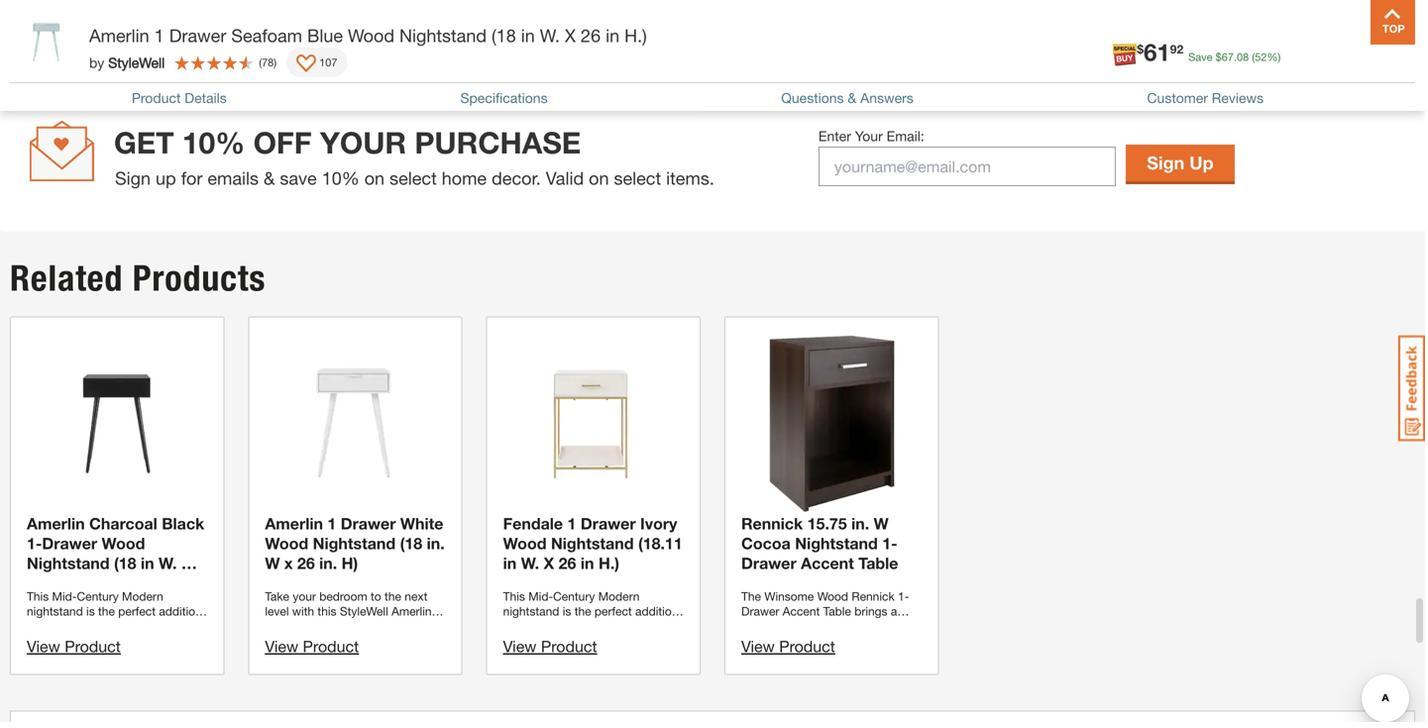 Task type: vqa. For each thing, say whether or not it's contained in the screenshot.
109
no



Task type: describe. For each thing, give the bounding box(es) containing it.
(18 for amerlin charcoal black 1-drawer wood nightstand (18 in w. x 26 in h.)
[[114, 554, 136, 573]]

fendale 1 drawer ivory wood nightstand (18.11 in w. x 26 in h.) link
[[503, 333, 684, 573]]

amerlin for amerlin charcoal black 1-drawer wood nightstand (18 in w. x 26 in h.)
[[27, 514, 85, 533]]

view product link for w
[[265, 637, 359, 656]]

0 horizontal spatial 10%
[[182, 125, 245, 160]]

view product for accent
[[741, 637, 835, 656]]

x inside fendale 1 drawer ivory wood nightstand (18.11 in w. x 26 in h.)
[[544, 554, 554, 573]]

h.) for amerlin 1 drawer seafoam blue wood nightstand (18 in w. x 26 in h.)
[[624, 25, 647, 46]]

view for fendale 1 drawer ivory wood nightstand (18.11 in w. x 26 in h.)
[[503, 637, 537, 656]]

view product for w
[[265, 637, 359, 656]]

product for h.)
[[541, 637, 597, 656]]

1 for fendale 1 drawer ivory wood nightstand (18.11 in w. x 26 in h.)
[[567, 514, 576, 533]]

0 vertical spatial &
[[848, 90, 856, 106]]

1 horizontal spatial $
[[1216, 51, 1222, 63]]

for
[[181, 167, 203, 189]]

off
[[253, 125, 312, 160]]

emails
[[207, 167, 259, 189]]

related products
[[10, 256, 266, 300]]

1 on from the left
[[364, 167, 385, 189]]

questions & answers
[[781, 90, 914, 106]]

sign up
[[1147, 152, 1214, 173]]

wood inside amerlin charcoal black 1-drawer wood nightstand (18 in w. x 26 in h.)
[[102, 534, 145, 553]]

nightstand for rennick 15.75 in. w cocoa nightstand 1- drawer accent table
[[795, 534, 878, 553]]

1- inside amerlin charcoal black 1-drawer wood nightstand (18 in w. x 26 in h.)
[[27, 534, 42, 553]]

yourname@email.com text field
[[819, 146, 1116, 186]]

up
[[1189, 152, 1214, 173]]

2 select from the left
[[614, 167, 661, 189]]

w. for amerlin 1 drawer seafoam blue wood nightstand (18 in w. x 26 in h.)
[[540, 25, 560, 46]]

view for rennick 15.75 in. w cocoa nightstand 1- drawer accent table
[[741, 637, 775, 656]]

w. for amerlin charcoal black 1-drawer wood nightstand (18 in w. x 26 in h.)
[[159, 554, 177, 573]]

1 horizontal spatial (
[[1252, 51, 1255, 63]]

15.75
[[807, 514, 847, 533]]

valid
[[546, 167, 584, 189]]

view for amerlin charcoal black 1-drawer wood nightstand (18 in w. x 26 in h.)
[[27, 637, 60, 656]]

107
[[319, 56, 337, 69]]

view product for in
[[27, 637, 121, 656]]

feedback link image
[[1398, 335, 1425, 442]]

get 10% off your purchase sign up for emails & save 10% on select home decor. valid on select items.
[[114, 125, 714, 189]]

amerlin for amerlin 1 drawer seafoam blue wood nightstand (18 in w. x 26 in h.)
[[89, 25, 149, 46]]

reviews
[[1212, 90, 1264, 106]]

h.) for amerlin charcoal black 1-drawer wood nightstand (18 in w. x 26 in h.)
[[67, 574, 88, 593]]

nightstand for fendale 1 drawer ivory wood nightstand (18.11 in w. x 26 in h.)
[[551, 534, 634, 553]]

view product link for w.
[[503, 637, 597, 656]]

rennick 15.75 in. w cocoa nightstand 1-drawer accent table image
[[741, 333, 922, 514]]

(18 for amerlin 1 drawer seafoam blue wood nightstand (18 in w. x 26 in h.)
[[492, 25, 516, 46]]

table
[[858, 554, 898, 573]]

w. inside fendale 1 drawer ivory wood nightstand (18.11 in w. x 26 in h.)
[[521, 554, 539, 573]]

26 inside amerlin charcoal black 1-drawer wood nightstand (18 in w. x 26 in h.)
[[27, 574, 44, 593]]

stylewell
[[108, 54, 165, 71]]

blue
[[307, 25, 343, 46]]

wood right blue
[[348, 25, 394, 46]]

1- inside rennick 15.75 in. w cocoa nightstand 1- drawer accent table
[[882, 534, 898, 553]]

ivory
[[640, 514, 677, 533]]

1 horizontal spatial in.
[[427, 534, 445, 553]]

amerlin for amerlin 1 drawer white wood nightstand (18 in. w x 26 in. h)
[[265, 514, 323, 533]]

sign up button
[[1126, 145, 1235, 181]]

x for amerlin 1 drawer seafoam blue wood nightstand (18 in w. x 26 in h.)
[[565, 25, 576, 46]]

sign inside button
[[1147, 152, 1185, 173]]

up
[[156, 167, 176, 189]]

amerlin 1 drawer white wood nightstand (18 in. w x 26 in. h) link
[[265, 333, 446, 573]]

rennick 15.75 in. w cocoa nightstand 1- drawer accent table
[[741, 514, 898, 573]]

questions
[[781, 90, 844, 106]]

1 for amerlin 1 drawer seafoam blue wood nightstand (18 in w. x 26 in h.)
[[154, 25, 164, 46]]

black
[[162, 514, 204, 533]]

fendale 1 drawer ivory wood nightstand (18.11 in w. x 26 in h.) image
[[503, 333, 684, 514]]

drawer inside rennick 15.75 in. w cocoa nightstand 1- drawer accent table
[[741, 554, 796, 573]]

seafoam
[[231, 25, 302, 46]]

nightstand up the specifications
[[399, 25, 487, 46]]

enter
[[819, 128, 851, 144]]

1 select from the left
[[390, 167, 437, 189]]

26 inside amerlin 1 drawer white wood nightstand (18 in. w x 26 in. h)
[[297, 554, 315, 573]]

save
[[280, 167, 317, 189]]

drawer for white
[[341, 514, 396, 533]]

67
[[1222, 51, 1234, 63]]

amerlin charcoal black 1-drawer wood nightstand (18 in w. x 26 in h.) link
[[27, 333, 207, 593]]

view product for w.
[[503, 637, 597, 656]]

product for h)
[[303, 637, 359, 656]]



Task type: locate. For each thing, give the bounding box(es) containing it.
2 horizontal spatial h.)
[[624, 25, 647, 46]]

4 view product from the left
[[503, 637, 597, 656]]

1 right fendale
[[567, 514, 576, 533]]

1 horizontal spatial sign
[[1147, 152, 1185, 173]]

(18
[[492, 25, 516, 46], [400, 534, 422, 553], [114, 554, 136, 573]]

( left )
[[259, 56, 262, 69]]

w inside amerlin 1 drawer white wood nightstand (18 in. w x 26 in. h)
[[265, 554, 280, 573]]

2 vertical spatial (18
[[114, 554, 136, 573]]

2 horizontal spatial amerlin
[[265, 514, 323, 533]]

2 vertical spatial h.)
[[67, 574, 88, 593]]

2 horizontal spatial x
[[565, 25, 576, 46]]

(18 down white
[[400, 534, 422, 553]]

nightstand inside fendale 1 drawer ivory wood nightstand (18.11 in w. x 26 in h.)
[[551, 534, 634, 553]]

1 horizontal spatial 10%
[[322, 167, 359, 189]]

0 horizontal spatial x
[[181, 554, 192, 573]]

white
[[400, 514, 443, 533]]

3 view from the left
[[265, 637, 298, 656]]

2 vertical spatial in.
[[319, 554, 337, 573]]

select
[[390, 167, 437, 189], [614, 167, 661, 189]]

0 vertical spatial 10%
[[182, 125, 245, 160]]

amerlin left the charcoal
[[27, 514, 85, 533]]

0 vertical spatial in.
[[851, 514, 869, 533]]

get
[[114, 125, 174, 160]]

rennick 15.75 in. w cocoa nightstand 1- drawer accent table link
[[741, 333, 922, 573]]

1 horizontal spatial 1
[[327, 514, 336, 533]]

wood
[[348, 25, 394, 46], [102, 534, 145, 553], [265, 534, 308, 553], [503, 534, 547, 553]]

related
[[10, 256, 123, 300]]

details
[[185, 90, 227, 106]]

nightstand down the charcoal
[[27, 554, 110, 573]]

amerlin up by stylewell
[[89, 25, 149, 46]]

0 vertical spatial h.)
[[624, 25, 647, 46]]

nightstand
[[399, 25, 487, 46], [795, 534, 878, 553], [313, 534, 396, 553], [551, 534, 634, 553], [27, 554, 110, 573]]

2 horizontal spatial 1
[[567, 514, 576, 533]]

0 horizontal spatial (
[[259, 56, 262, 69]]

1 inside fendale 1 drawer ivory wood nightstand (18.11 in w. x 26 in h.)
[[567, 514, 576, 533]]

purchase
[[415, 125, 581, 160]]

1 inside amerlin 1 drawer white wood nightstand (18 in. w x 26 in. h)
[[327, 514, 336, 533]]

3 view product from the left
[[265, 637, 359, 656]]

fendale 1 drawer ivory wood nightstand (18.11 in w. x 26 in h.)
[[503, 514, 683, 573]]

08
[[1237, 51, 1249, 63]]

h.)
[[624, 25, 647, 46], [599, 554, 619, 573], [67, 574, 88, 593]]

w. inside amerlin charcoal black 1-drawer wood nightstand (18 in w. x 26 in h.)
[[159, 554, 177, 573]]

$ 61 92
[[1137, 38, 1183, 66]]

2 view product from the left
[[741, 637, 835, 656]]

amerlin 1 drawer seafoam blue wood nightstand (18 in w. x 26 in h.)
[[89, 25, 647, 46]]

1 vertical spatial h.)
[[599, 554, 619, 573]]

drawer down the charcoal
[[42, 534, 97, 553]]

26 inside fendale 1 drawer ivory wood nightstand (18.11 in w. x 26 in h.)
[[559, 554, 576, 573]]

1 horizontal spatial x
[[544, 554, 554, 573]]

x
[[284, 554, 293, 573]]

1 vertical spatial w
[[265, 554, 280, 573]]

$ left .
[[1216, 51, 1222, 63]]

drawer up 'details'
[[169, 25, 226, 46]]

w. up the specifications
[[540, 25, 560, 46]]

product details button
[[132, 90, 227, 106], [132, 90, 227, 106]]

( 78 )
[[259, 56, 277, 69]]

amerlin 1 drawer white wood nightstand (18 in. w x 26 in. h)
[[265, 514, 445, 573]]

x
[[565, 25, 576, 46], [181, 554, 192, 573], [544, 554, 554, 573]]

1 horizontal spatial select
[[614, 167, 661, 189]]

2 horizontal spatial (18
[[492, 25, 516, 46]]

0 horizontal spatial (18
[[114, 554, 136, 573]]

0 horizontal spatial sign
[[115, 167, 151, 189]]

(18 up the specifications
[[492, 25, 516, 46]]

view product
[[27, 637, 121, 656], [741, 637, 835, 656], [265, 637, 359, 656], [503, 637, 597, 656]]

product
[[132, 90, 181, 106], [65, 637, 121, 656], [779, 637, 835, 656], [303, 637, 359, 656], [541, 637, 597, 656]]

on right valid
[[589, 167, 609, 189]]

(18.11
[[638, 534, 683, 553]]

10%
[[182, 125, 245, 160], [322, 167, 359, 189]]

)
[[274, 56, 277, 69]]

0 vertical spatial w
[[874, 514, 889, 533]]

your
[[855, 128, 883, 144]]

drawer
[[169, 25, 226, 46], [341, 514, 396, 533], [581, 514, 636, 533], [42, 534, 97, 553], [741, 554, 796, 573]]

save $ 67 . 08 ( 52 %)
[[1188, 51, 1281, 63]]

w
[[874, 514, 889, 533], [265, 554, 280, 573]]

sign inside get 10% off your purchase sign up for emails & save 10% on select home decor. valid on select items.
[[115, 167, 151, 189]]

drawer down cocoa
[[741, 554, 796, 573]]

0 horizontal spatial amerlin
[[27, 514, 85, 533]]

amerlin charcoal black 1-drawer wood nightstand (18 in w. x 26 in h.)
[[27, 514, 204, 593]]

by
[[89, 54, 104, 71]]

$ inside $ 61 92
[[1137, 42, 1144, 56]]

(18 inside amerlin 1 drawer white wood nightstand (18 in. w x 26 in. h)
[[400, 534, 422, 553]]

1 horizontal spatial h.)
[[599, 554, 619, 573]]

61
[[1144, 38, 1170, 66]]

drawer up the h)
[[341, 514, 396, 533]]

in. down white
[[427, 534, 445, 553]]

wood up x
[[265, 534, 308, 553]]

2 view from the left
[[741, 637, 775, 656]]

1 1- from the left
[[27, 534, 42, 553]]

specifications button
[[460, 90, 548, 106], [460, 90, 548, 106]]

view for amerlin 1 drawer white wood nightstand (18 in. w x 26 in. h)
[[265, 637, 298, 656]]

78
[[262, 56, 274, 69]]

in. right the 15.75
[[851, 514, 869, 533]]

(18 down the charcoal
[[114, 554, 136, 573]]

drawer inside amerlin charcoal black 1-drawer wood nightstand (18 in w. x 26 in h.)
[[42, 534, 97, 553]]

fendale
[[503, 514, 563, 533]]

select left home
[[390, 167, 437, 189]]

x inside amerlin charcoal black 1-drawer wood nightstand (18 in w. x 26 in h.)
[[181, 554, 192, 573]]

w left x
[[265, 554, 280, 573]]

customer
[[1147, 90, 1208, 106]]

home
[[442, 167, 487, 189]]

0 horizontal spatial 1-
[[27, 534, 42, 553]]

0 horizontal spatial h.)
[[67, 574, 88, 593]]

w inside rennick 15.75 in. w cocoa nightstand 1- drawer accent table
[[874, 514, 889, 533]]

w.
[[540, 25, 560, 46], [159, 554, 177, 573], [521, 554, 539, 573]]

2 horizontal spatial in.
[[851, 514, 869, 533]]

nightstand up the h)
[[313, 534, 396, 553]]

your
[[320, 125, 406, 160]]

0 horizontal spatial $
[[1137, 42, 1144, 56]]

2 1- from the left
[[882, 534, 898, 553]]

on
[[364, 167, 385, 189], [589, 167, 609, 189]]

enter your email:
[[819, 128, 924, 144]]

drawer for ivory
[[581, 514, 636, 533]]

0 horizontal spatial w
[[265, 554, 280, 573]]

amerlin
[[89, 25, 149, 46], [27, 514, 85, 533], [265, 514, 323, 533]]

4 view from the left
[[503, 637, 537, 656]]

amerlin up x
[[265, 514, 323, 533]]

view product link
[[27, 637, 121, 656], [741, 637, 835, 656], [265, 637, 359, 656], [503, 637, 597, 656]]

product for in
[[65, 637, 121, 656]]

1 for amerlin 1 drawer white wood nightstand (18 in. w x 26 in. h)
[[327, 514, 336, 533]]

amerlin inside amerlin 1 drawer white wood nightstand (18 in. w x 26 in. h)
[[265, 514, 323, 533]]

&
[[848, 90, 856, 106], [264, 167, 275, 189]]

h.) inside amerlin charcoal black 1-drawer wood nightstand (18 in w. x 26 in h.)
[[67, 574, 88, 593]]

0 horizontal spatial select
[[390, 167, 437, 189]]

save
[[1188, 51, 1213, 63]]

charcoal
[[89, 514, 157, 533]]

$
[[1137, 42, 1144, 56], [1216, 51, 1222, 63]]

1 vertical spatial &
[[264, 167, 275, 189]]

view product link for in
[[27, 637, 121, 656]]

next slide image
[[1376, 22, 1391, 38]]

wood down the charcoal
[[102, 534, 145, 553]]

nightstand inside amerlin charcoal black 1-drawer wood nightstand (18 in w. x 26 in h.)
[[27, 554, 110, 573]]

52
[[1255, 51, 1267, 63]]

customer reviews button
[[1147, 90, 1264, 106], [1147, 90, 1264, 106]]

1 vertical spatial 10%
[[322, 167, 359, 189]]

product image image
[[15, 10, 79, 74]]

in
[[521, 25, 535, 46], [606, 25, 619, 46], [141, 554, 154, 573], [503, 554, 517, 573], [581, 554, 594, 573], [49, 574, 62, 593]]

0 horizontal spatial on
[[364, 167, 385, 189]]

4 view product link from the left
[[503, 637, 597, 656]]

items.
[[666, 167, 714, 189]]

top button
[[1371, 0, 1415, 45]]

$ left 92
[[1137, 42, 1144, 56]]

amerlin inside amerlin charcoal black 1-drawer wood nightstand (18 in w. x 26 in h.)
[[27, 514, 85, 533]]

.
[[1234, 51, 1237, 63]]

(
[[1252, 51, 1255, 63], [259, 56, 262, 69]]

1 horizontal spatial on
[[589, 167, 609, 189]]

(18 inside amerlin charcoal black 1-drawer wood nightstand (18 in w. x 26 in h.)
[[114, 554, 136, 573]]

select left 'items.'
[[614, 167, 661, 189]]

0 horizontal spatial 1
[[154, 25, 164, 46]]

wood down fendale
[[503, 534, 547, 553]]

decor.
[[492, 167, 541, 189]]

view
[[27, 637, 60, 656], [741, 637, 775, 656], [265, 637, 298, 656], [503, 637, 537, 656]]

amerlin charcoal black 1-drawer wood nightstand (18 in w. x 26 in h.) image
[[27, 333, 207, 514]]

( right '08' on the top of the page
[[1252, 51, 1255, 63]]

1 view from the left
[[27, 637, 60, 656]]

1 view product link from the left
[[27, 637, 121, 656]]

1-
[[27, 534, 42, 553], [882, 534, 898, 553]]

nightstand for amerlin 1 drawer white wood nightstand (18 in. w x 26 in. h)
[[313, 534, 396, 553]]

nightstand inside rennick 15.75 in. w cocoa nightstand 1- drawer accent table
[[795, 534, 878, 553]]

answers
[[860, 90, 914, 106]]

on down your
[[364, 167, 385, 189]]

nightstand down fendale
[[551, 534, 634, 553]]

sign
[[1147, 152, 1185, 173], [115, 167, 151, 189]]

107 button
[[287, 48, 347, 77]]

wood inside amerlin 1 drawer white wood nightstand (18 in. w x 26 in. h)
[[265, 534, 308, 553]]

nightstand up accent
[[795, 534, 878, 553]]

26
[[581, 25, 601, 46], [297, 554, 315, 573], [559, 554, 576, 573], [27, 574, 44, 593]]

wood inside fendale 1 drawer ivory wood nightstand (18.11 in w. x 26 in h.)
[[503, 534, 547, 553]]

accent
[[801, 554, 854, 573]]

w. down black
[[159, 554, 177, 573]]

amerlin 1 drawer white wood nightstand (18 in. w x 26 in. h) image
[[265, 333, 446, 514]]

10% down your
[[322, 167, 359, 189]]

& left save
[[264, 167, 275, 189]]

1 horizontal spatial 1-
[[882, 534, 898, 553]]

nightstand inside amerlin 1 drawer white wood nightstand (18 in. w x 26 in. h)
[[313, 534, 396, 553]]

0 horizontal spatial in.
[[319, 554, 337, 573]]

w. down fendale
[[521, 554, 539, 573]]

1 vertical spatial in.
[[427, 534, 445, 553]]

1 up "stylewell"
[[154, 25, 164, 46]]

1 horizontal spatial amerlin
[[89, 25, 149, 46]]

in.
[[851, 514, 869, 533], [427, 534, 445, 553], [319, 554, 337, 573]]

1 view product from the left
[[27, 637, 121, 656]]

1 left white
[[327, 514, 336, 533]]

email:
[[887, 128, 924, 144]]

0 horizontal spatial &
[[264, 167, 275, 189]]

0 vertical spatial (18
[[492, 25, 516, 46]]

display image
[[296, 55, 316, 74]]

1 horizontal spatial (18
[[400, 534, 422, 553]]

h.) inside fendale 1 drawer ivory wood nightstand (18.11 in w. x 26 in h.)
[[599, 554, 619, 573]]

cocoa
[[741, 534, 791, 553]]

in. inside rennick 15.75 in. w cocoa nightstand 1- drawer accent table
[[851, 514, 869, 533]]

2 view product link from the left
[[741, 637, 835, 656]]

2 on from the left
[[589, 167, 609, 189]]

%)
[[1267, 51, 1281, 63]]

w up "table"
[[874, 514, 889, 533]]

view product link for accent
[[741, 637, 835, 656]]

rennick
[[741, 514, 803, 533]]

1 vertical spatial (18
[[400, 534, 422, 553]]

h)
[[342, 554, 358, 573]]

drawer inside amerlin 1 drawer white wood nightstand (18 in. w x 26 in. h)
[[341, 514, 396, 533]]

product details
[[132, 90, 227, 106]]

drawer for seafoam
[[169, 25, 226, 46]]

questions & answers button
[[781, 90, 914, 106], [781, 90, 914, 106]]

specifications
[[460, 90, 548, 106]]

x for amerlin charcoal black 1-drawer wood nightstand (18 in w. x 26 in h.)
[[181, 554, 192, 573]]

& left answers
[[848, 90, 856, 106]]

3 view product link from the left
[[265, 637, 359, 656]]

92
[[1170, 42, 1183, 56]]

& inside get 10% off your purchase sign up for emails & save 10% on select home decor. valid on select items.
[[264, 167, 275, 189]]

customer reviews
[[1147, 90, 1264, 106]]

drawer inside fendale 1 drawer ivory wood nightstand (18.11 in w. x 26 in h.)
[[581, 514, 636, 533]]

products
[[133, 256, 266, 300]]

in. left the h)
[[319, 554, 337, 573]]

by stylewell
[[89, 54, 165, 71]]

1 horizontal spatial w
[[874, 514, 889, 533]]

10% up emails
[[182, 125, 245, 160]]

1 horizontal spatial &
[[848, 90, 856, 106]]

drawer left "ivory"
[[581, 514, 636, 533]]



